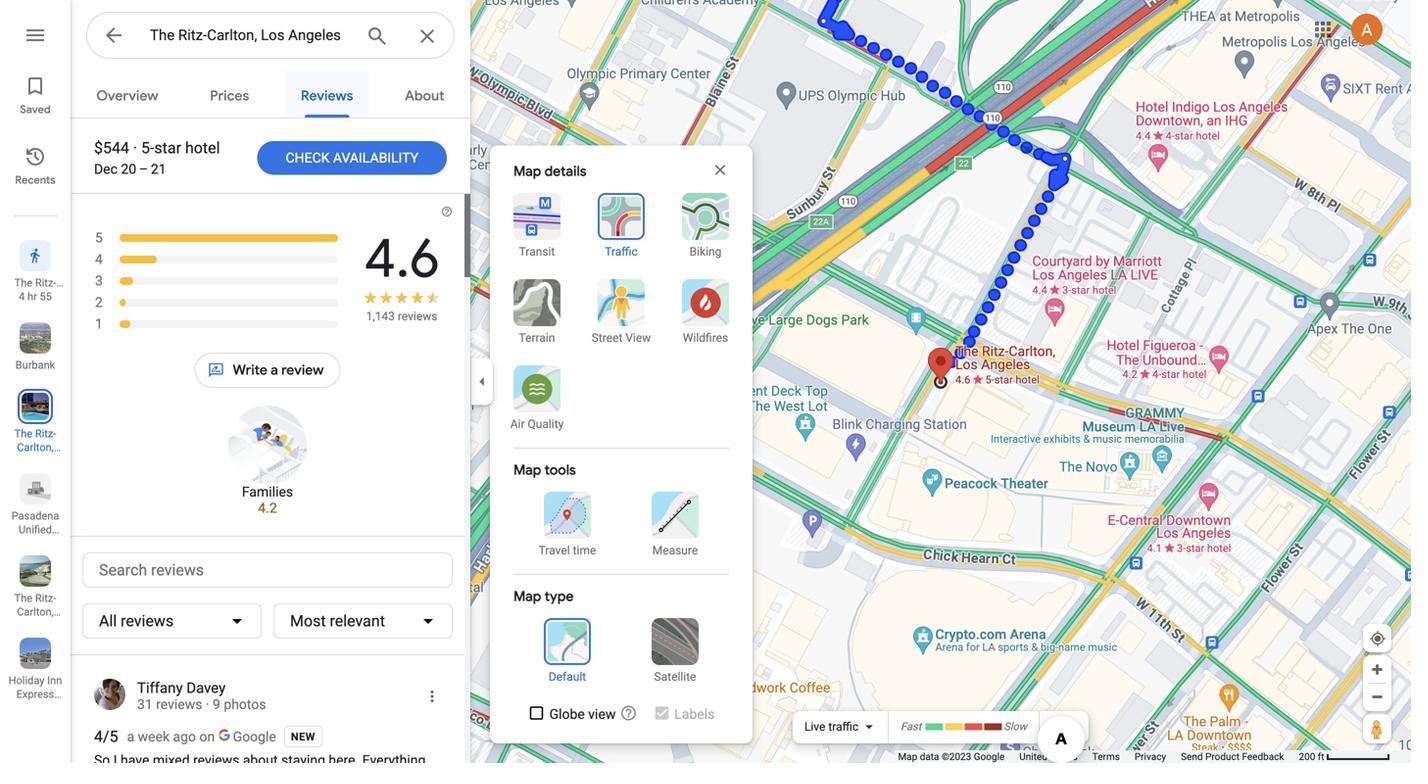 Task type: locate. For each thing, give the bounding box(es) containing it.
map tools
[[514, 462, 576, 479]]

1 horizontal spatial ·
[[206, 697, 209, 713]]

map left details
[[514, 163, 541, 180]]

ritz- inside the ritz- carlton, laguna niguel
[[35, 593, 56, 605]]

google down photos
[[233, 729, 276, 745]]

· left 9 at the left bottom of the page
[[206, 697, 209, 713]]

footer
[[898, 751, 1299, 764]]

terms
[[1093, 751, 1120, 763]]

the ritz- carlton, los angeles button
[[0, 383, 71, 481]]

overview button
[[81, 71, 174, 118]]

200 ft button
[[1299, 751, 1391, 763]]

about
[[405, 87, 445, 105]]

a right write
[[271, 362, 278, 379]]

 button
[[86, 12, 141, 63]]

2 carlton, from the top
[[17, 606, 54, 619]]

the ritz- carlton, los angeles
[[14, 428, 56, 481]]

holiday inn express mira mesa- san diego button
[[0, 630, 71, 728]]

actions for tiffany davey's review image
[[423, 688, 441, 706]]

1 vertical spatial reviews
[[121, 612, 174, 631]]

1 vertical spatial google
[[974, 751, 1005, 763]]

2 stars, 16 reviews image
[[94, 292, 339, 314]]

reviews down 4.6 stars image on the left top of the page
[[398, 310, 438, 324]]

· left 5-
[[133, 139, 137, 157]]

reviews button
[[285, 71, 369, 118]]

· inside "$544 · 5-star hotel dec 20 – 21"
[[133, 139, 137, 157]]

show your location image
[[1369, 630, 1387, 648]]

air
[[510, 418, 525, 431]]

0 vertical spatial ritz-
[[35, 428, 56, 440]]

carlton,
[[17, 442, 54, 454], [17, 606, 54, 619]]

4 hr 55
[[19, 291, 52, 303]]

about button
[[389, 71, 460, 118]]

2 the from the top
[[14, 593, 32, 605]]

wildfires
[[683, 331, 729, 345]]

a
[[271, 362, 278, 379], [127, 729, 134, 745]]

pasadena unified school district
[[11, 510, 59, 564]]

4 left 'hr'
[[19, 291, 25, 303]]

check
[[286, 150, 330, 166]]


[[366, 22, 389, 50]]

4/5
[[94, 728, 118, 747]]

los
[[27, 455, 44, 468]]

district
[[18, 551, 52, 564]]

9
[[213, 697, 220, 713]]

mira
[[9, 702, 30, 715]]

biking
[[690, 245, 722, 259]]

privacy
[[1135, 751, 1167, 763]]

united
[[1020, 751, 1048, 763]]

carlton, up the laguna
[[17, 606, 54, 619]]

none field inside  field
[[150, 24, 350, 47]]

carlton, up los
[[17, 442, 54, 454]]

0 horizontal spatial google
[[233, 729, 276, 745]]

measure
[[653, 544, 698, 558]]

reviews
[[398, 310, 438, 324], [121, 612, 174, 631], [156, 697, 202, 713]]

none text field inside the ritz-carlton, los angeles main content
[[82, 553, 453, 588]]

davey
[[187, 680, 226, 697]]

the for the ritz- carlton, laguna niguel
[[14, 593, 32, 605]]

1 vertical spatial 4
[[19, 291, 25, 303]]

tab list containing overview
[[71, 71, 471, 118]]

google right ©2023
[[974, 751, 1005, 763]]

ritz- up los
[[35, 428, 56, 440]]

close image
[[712, 161, 729, 179]]

map inside footer
[[898, 751, 918, 763]]

1 ritz- from the top
[[35, 428, 56, 440]]

5-
[[141, 139, 154, 157]]

1 vertical spatial ·
[[206, 697, 209, 713]]

1 stars, 37 reviews image
[[94, 314, 339, 335]]

map left type
[[514, 588, 541, 606]]

street
[[592, 331, 623, 345]]

reviews inside popup button
[[121, 612, 174, 631]]

the inside the ritz- carlton, los angeles
[[14, 428, 32, 440]]

the up the laguna
[[14, 593, 32, 605]]

ritz- inside the ritz- carlton, los angeles
[[35, 428, 56, 440]]

0 vertical spatial reviews
[[398, 310, 438, 324]]

1 vertical spatial ritz-
[[35, 593, 56, 605]]

hr
[[27, 291, 37, 303]]

live traffic option
[[805, 721, 859, 734]]

1,143 reviews
[[366, 310, 438, 324]]

terrain
[[519, 331, 555, 345]]

None text field
[[82, 553, 453, 588]]

a week ago on
[[127, 729, 218, 745]]

a inside  write a review
[[271, 362, 278, 379]]

states
[[1050, 751, 1078, 763]]

time
[[573, 544, 596, 558]]

carlton, inside the ritz- carlton, laguna niguel
[[17, 606, 54, 619]]

·
[[133, 139, 137, 157], [206, 697, 209, 713]]

burbank
[[15, 359, 55, 372]]

live traffic
[[805, 721, 859, 734]]

map
[[514, 163, 541, 180], [514, 462, 541, 479], [514, 588, 541, 606], [898, 751, 918, 763]]

map details
[[514, 163, 587, 180]]

1 carlton, from the top
[[17, 442, 54, 454]]

1 vertical spatial the
[[14, 593, 32, 605]]

ritz- up the laguna
[[35, 593, 56, 605]]


[[207, 360, 225, 381]]

school
[[19, 538, 52, 550]]

2 ritz- from the top
[[35, 593, 56, 605]]

4
[[95, 251, 103, 268], [19, 291, 25, 303]]

1 horizontal spatial 4
[[95, 251, 103, 268]]

transit button
[[502, 193, 573, 260]]

product
[[1206, 751, 1240, 763]]

recents button
[[0, 137, 71, 192]]

traffic
[[829, 721, 859, 734]]

map for map details
[[514, 163, 541, 180]]

ago
[[173, 729, 196, 745]]

burbank button
[[0, 315, 71, 375]]

reviews for 1,143 reviews
[[398, 310, 438, 324]]

air quality
[[510, 418, 564, 431]]

footer containing map data ©2023 google
[[898, 751, 1299, 764]]

4.6 stars image
[[363, 290, 441, 309]]

data
[[920, 751, 940, 763]]

1 vertical spatial a
[[127, 729, 134, 745]]

feedback
[[1242, 751, 1285, 763]]

200
[[1299, 751, 1316, 763]]

the for the ritz- carlton, los angeles
[[14, 428, 32, 440]]

map left data
[[898, 751, 918, 763]]

wildfires button
[[671, 279, 741, 346]]

diego
[[32, 716, 60, 728]]

None field
[[150, 24, 350, 47]]

1 horizontal spatial google
[[974, 751, 1005, 763]]

1 vertical spatial carlton,
[[17, 606, 54, 619]]

None search field
[[86, 12, 455, 66]]

4 down 5
[[95, 251, 103, 268]]

0 vertical spatial ·
[[133, 139, 137, 157]]

0 horizontal spatial ·
[[133, 139, 137, 157]]

pasadena unified school district button
[[0, 466, 71, 564]]

google
[[233, 729, 276, 745], [974, 751, 1005, 763]]

reviews up ago
[[156, 697, 202, 713]]

0 vertical spatial google
[[233, 729, 276, 745]]

4.6
[[364, 224, 440, 294]]

carlton, inside the ritz- carlton, los angeles
[[17, 442, 54, 454]]

1 horizontal spatial a
[[271, 362, 278, 379]]

0 vertical spatial the
[[14, 428, 32, 440]]

map left tools
[[514, 462, 541, 479]]

live
[[805, 721, 826, 734]]

4 for 4 hr 55
[[19, 291, 25, 303]]

1
[[95, 316, 103, 332]]

most
[[290, 612, 326, 631]]

1 the from the top
[[14, 428, 32, 440]]

google inside the ritz-carlton, los angeles main content
[[233, 729, 276, 745]]

4 inside  list
[[19, 291, 25, 303]]

4 inside "image"
[[95, 251, 103, 268]]

none search field inside google maps element
[[86, 12, 455, 66]]

0 vertical spatial carlton,
[[17, 442, 54, 454]]

tab list
[[71, 71, 471, 118]]

all
[[99, 612, 117, 631]]

2 vertical spatial reviews
[[156, 697, 202, 713]]

4.2
[[258, 500, 277, 517]]

reviews right all
[[121, 612, 174, 631]]

slow
[[1004, 721, 1027, 733]]

details
[[545, 163, 587, 180]]

traffic
[[605, 245, 638, 259]]

1,143
[[366, 310, 395, 324]]

none search field containing 
[[86, 12, 455, 66]]

a left week
[[127, 729, 134, 745]]

0 vertical spatial a
[[271, 362, 278, 379]]

0 vertical spatial 4
[[95, 251, 103, 268]]

availability
[[333, 150, 419, 166]]

all reviews button
[[82, 604, 262, 639]]

prices
[[210, 87, 249, 105]]

footer inside google maps element
[[898, 751, 1299, 764]]

zoom in image
[[1370, 663, 1385, 677]]

the inside the ritz- carlton, laguna niguel
[[14, 593, 32, 605]]

the
[[14, 428, 32, 440], [14, 593, 32, 605]]

the up los
[[14, 428, 32, 440]]

view
[[588, 707, 616, 723]]

0 horizontal spatial 4
[[19, 291, 25, 303]]

5
[[95, 230, 103, 246]]



Task type: describe. For each thing, give the bounding box(es) containing it.
traffic button
[[586, 193, 657, 260]]

united states button
[[1020, 751, 1078, 764]]

reviews inside the "tiffany davey 31 reviews · 9 photos"
[[156, 697, 202, 713]]

google inside footer
[[974, 751, 1005, 763]]

55
[[40, 291, 52, 303]]

pasadena
[[11, 510, 59, 523]]

 button
[[354, 13, 401, 66]]

$544 · 5-star hotel dec 20 – 21
[[94, 139, 220, 177]]

street view
[[592, 331, 651, 345]]

view
[[626, 331, 651, 345]]

collapse side panel image
[[472, 371, 493, 393]]

tab list inside google maps element
[[71, 71, 471, 118]]

travel time button
[[524, 492, 611, 559]]

2
[[95, 295, 103, 311]]

write
[[233, 362, 268, 379]]

globe
[[550, 707, 585, 723]]

measure button
[[632, 492, 719, 559]]

4 stars, 145 reviews image
[[94, 249, 339, 271]]

ritz- for the ritz- carlton, laguna niguel
[[35, 593, 56, 605]]

photos
[[224, 697, 266, 713]]

united states
[[1020, 751, 1078, 763]]

relevant
[[330, 612, 385, 631]]

send
[[1181, 751, 1203, 763]]

terrain button
[[502, 279, 573, 346]]

review
[[281, 362, 324, 379]]

tiffany
[[137, 680, 183, 697]]

reviews
[[301, 87, 353, 105]]

zoom out and see the world in 3d tooltip
[[620, 705, 638, 722]]

laguna
[[18, 620, 53, 632]]

google maps element
[[0, 0, 1412, 764]]

most relevant
[[290, 612, 385, 631]]

map for map tools
[[514, 462, 541, 479]]

the ritz- carlton, laguna niguel
[[14, 593, 56, 646]]

the ritz-carlton, los angeles main content
[[71, 71, 471, 764]]

quality
[[528, 418, 564, 431]]

 Show traffic  checkbox
[[1051, 720, 1078, 735]]

The Ritz-Carlton, Los Angeles field
[[86, 12, 455, 66]]

families
[[242, 484, 293, 500]]


[[26, 245, 44, 267]]

map for map data ©2023 google
[[898, 751, 918, 763]]

show street view coverage image
[[1364, 715, 1392, 744]]

3
[[95, 273, 103, 289]]

type
[[545, 588, 574, 606]]

most relevant button
[[274, 604, 453, 639]]

check availability link
[[257, 134, 447, 181]]

google account: apple lee  
(apple.applelee2001@gmail.com) image
[[1352, 14, 1383, 45]]

menu image
[[24, 24, 47, 47]]

0 horizontal spatial a
[[127, 729, 134, 745]]

families 4.2
[[242, 484, 293, 517]]

privacy button
[[1135, 751, 1167, 764]]

the ritz- carlton, laguna niguel button
[[0, 548, 71, 646]]

carlton, for los
[[17, 442, 54, 454]]

zoom out image
[[1370, 690, 1385, 705]]

recents
[[15, 174, 56, 187]]

map for map type
[[514, 588, 541, 606]]

4 for 4
[[95, 251, 103, 268]]

angeles
[[16, 469, 55, 481]]

week
[[138, 729, 170, 745]]

send product feedback
[[1181, 751, 1285, 763]]

3 stars, 48 reviews image
[[94, 271, 339, 292]]

Satellite radio
[[632, 619, 719, 685]]

31
[[137, 697, 153, 713]]

air quality button
[[502, 366, 573, 432]]

 list
[[0, 0, 71, 764]]

carlton, for laguna
[[17, 606, 54, 619]]

mesa-
[[33, 702, 62, 715]]

Globe view checkbox
[[528, 705, 616, 724]]

transit
[[519, 245, 555, 259]]

labels
[[675, 707, 715, 723]]

Labels checkbox
[[653, 705, 715, 724]]

biking button
[[671, 193, 741, 260]]

reviews for all reviews
[[121, 612, 174, 631]]

tiffany davey 31 reviews · 9 photos
[[137, 680, 266, 713]]

ritz- for the ritz- carlton, los angeles
[[35, 428, 56, 440]]

check availability
[[286, 150, 419, 166]]

saved
[[20, 103, 51, 117]]

holiday inn express mira mesa- san diego
[[9, 675, 62, 728]]

5 stars, 897 reviews image
[[94, 227, 340, 249]]

photo of tiffany davey image
[[94, 679, 125, 711]]

holiday
[[9, 675, 45, 687]]

new
[[291, 731, 316, 743]]

Default radio
[[524, 619, 611, 685]]

200 ft
[[1299, 751, 1325, 763]]

all reviews
[[99, 612, 174, 631]]

niguel
[[20, 634, 51, 646]]

on
[[199, 729, 215, 745]]

default
[[549, 671, 586, 684]]

globe view
[[550, 707, 616, 723]]

©2023
[[942, 751, 972, 763]]

20 – 21
[[121, 161, 166, 177]]

· inside the "tiffany davey 31 reviews · 9 photos"
[[206, 697, 209, 713]]

ft
[[1318, 751, 1325, 763]]

tools
[[545, 462, 576, 479]]



Task type: vqa. For each thing, say whether or not it's contained in the screenshot.
Diego
yes



